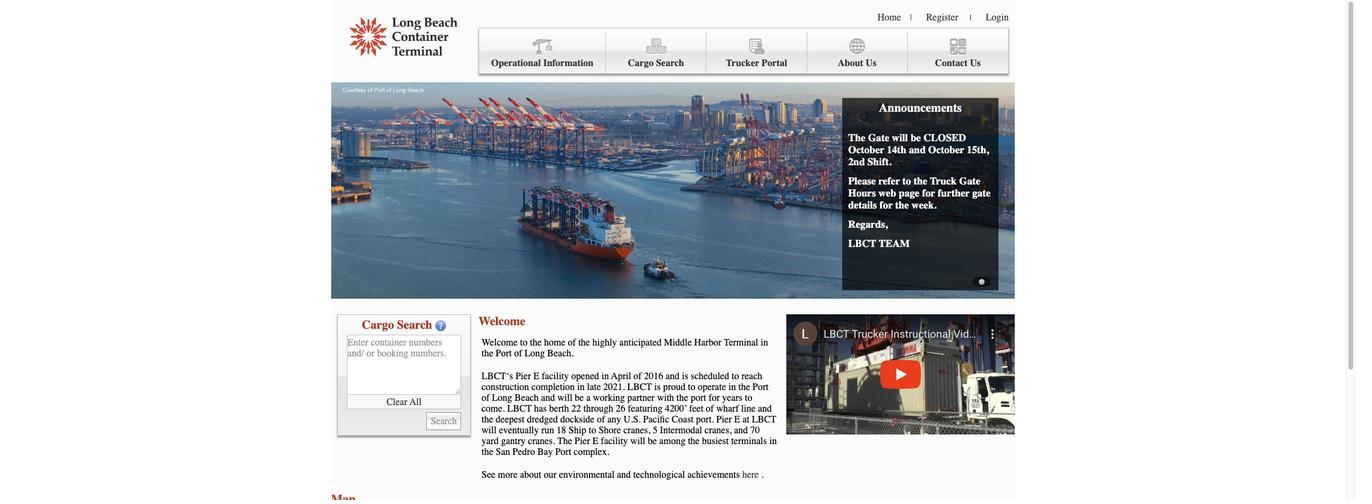 Task type: locate. For each thing, give the bounding box(es) containing it.
about us
[[838, 58, 877, 69]]

be left closed
[[911, 132, 921, 144]]

gate
[[973, 187, 991, 199]]

e left the at
[[734, 414, 740, 425]]

port up lbct's
[[496, 348, 512, 359]]

of right home at left
[[568, 337, 576, 348]]

the right run
[[557, 436, 572, 447]]

for right page
[[922, 187, 936, 199]]

gate inside please refer to the truck gate hours web page for further gate details for the week.
[[960, 175, 981, 187]]

4200'
[[665, 404, 687, 414]]

1 us from the left
[[866, 58, 877, 69]]

long
[[525, 348, 545, 359], [492, 393, 512, 404]]

lbct right the at
[[752, 414, 777, 425]]

e up beach
[[534, 371, 539, 382]]

beach
[[515, 393, 539, 404]]

harbor
[[694, 337, 722, 348]]

welcome for welcome
[[479, 315, 525, 328]]

| left "login"
[[970, 13, 972, 23]]

and right 2016
[[666, 371, 680, 382]]

gate
[[868, 132, 890, 144], [960, 175, 981, 187]]

for
[[922, 187, 936, 199], [880, 199, 893, 211], [709, 393, 720, 404]]

to inside the welcome to the home of the highly anticipated middle harbor terminal in the port of long beach.
[[520, 337, 528, 348]]

and left '70'
[[734, 425, 748, 436]]

partner
[[628, 393, 655, 404]]

long inside the welcome to the home of the highly anticipated middle harbor terminal in the port of long beach.
[[525, 348, 545, 359]]

15th,
[[967, 144, 989, 156]]

featuring
[[628, 404, 663, 414]]

april
[[611, 371, 631, 382]]

cargo search link
[[606, 31, 707, 74]]

1 vertical spatial gate
[[960, 175, 981, 187]]

gate inside the gate will be closed october 14th and october 15th, 2nd shift.
[[868, 132, 890, 144]]

the right among
[[688, 436, 700, 447]]

be left the a at the bottom of page
[[575, 393, 584, 404]]

any
[[608, 414, 621, 425]]

and right line at the bottom of page
[[758, 404, 772, 414]]

is left proud
[[654, 382, 661, 393]]

about us link
[[807, 31, 908, 74]]

menu bar
[[479, 28, 1009, 74]]

completion
[[532, 382, 575, 393]]

1 vertical spatial cargo
[[362, 318, 394, 332]]

facility down beach.
[[542, 371, 569, 382]]

1 vertical spatial the
[[557, 436, 572, 447]]

the left highly
[[578, 337, 590, 348]]

1 vertical spatial facility
[[601, 436, 628, 447]]

1 vertical spatial cargo search
[[362, 318, 432, 332]]

home link
[[878, 12, 901, 23]]

for inside lbct's pier e facility opened in april of 2016 and is scheduled to reach construction completion in late 2021.  lbct is proud to operate in the port of long beach and will be a working partner with the port for years to come.  lbct has berth 22 through 26 featuring 4200' feet of wharf line and the deepest dredged dockside of any u.s. pacific coast port. pier e at lbct will eventually run 18 ship to shore cranes, 5 intermodal cranes, and 70 yard gantry cranes. the pier e facility will be among the busiest terminals in the san pedro bay port complex.
[[709, 393, 720, 404]]

1 cranes, from the left
[[624, 425, 651, 436]]

0 horizontal spatial gate
[[868, 132, 890, 144]]

the up 2nd
[[849, 132, 866, 144]]

lbct
[[849, 238, 877, 250], [628, 382, 652, 393], [507, 404, 532, 414], [752, 414, 777, 425]]

18
[[557, 425, 566, 436]]

be left among
[[648, 436, 657, 447]]

anticipated
[[620, 337, 662, 348]]

14th and
[[887, 144, 926, 156]]

1 vertical spatial welcome
[[482, 337, 518, 348]]

hours
[[849, 187, 876, 199]]

1 horizontal spatial e
[[593, 436, 599, 447]]

late
[[587, 382, 601, 393]]

2 vertical spatial be
[[648, 436, 657, 447]]

eventually
[[499, 425, 539, 436]]

run
[[542, 425, 554, 436]]

0 horizontal spatial october
[[849, 144, 885, 156]]

0 horizontal spatial the
[[557, 436, 572, 447]]

cranes, left "5"
[[624, 425, 651, 436]]

1 vertical spatial e
[[734, 414, 740, 425]]

in left late
[[577, 382, 585, 393]]

0 horizontal spatial long
[[492, 393, 512, 404]]

october up please
[[849, 144, 885, 156]]

register link
[[927, 12, 959, 23]]

2 vertical spatial port
[[555, 447, 572, 458]]

with
[[657, 393, 674, 404]]

our
[[544, 470, 557, 480]]

port up line at the bottom of page
[[753, 382, 769, 393]]

pier down the dockside
[[575, 436, 590, 447]]

and
[[666, 371, 680, 382], [541, 393, 555, 404], [758, 404, 772, 414], [734, 425, 748, 436], [617, 470, 631, 480]]

for right details at the right top of the page
[[880, 199, 893, 211]]

us for about us
[[866, 58, 877, 69]]

to right refer
[[903, 175, 911, 187]]

pier
[[516, 371, 531, 382], [717, 414, 732, 425], [575, 436, 590, 447]]

gate up shift.
[[868, 132, 890, 144]]

lbct's
[[482, 371, 513, 382]]

through
[[584, 404, 614, 414]]

login
[[986, 12, 1009, 23]]

long left beach.
[[525, 348, 545, 359]]

in right '70'
[[770, 436, 777, 447]]

0 horizontal spatial cargo
[[362, 318, 394, 332]]

dredged
[[527, 414, 558, 425]]

1 vertical spatial port
[[753, 382, 769, 393]]

in right late
[[602, 371, 609, 382]]

the left truck
[[914, 175, 928, 187]]

to inside please refer to the truck gate hours web page for further gate details for the week.
[[903, 175, 911, 187]]

1 horizontal spatial the
[[849, 132, 866, 144]]

us right contact
[[970, 58, 981, 69]]

0 vertical spatial search
[[656, 58, 684, 69]]

1 horizontal spatial long
[[525, 348, 545, 359]]

proud
[[663, 382, 686, 393]]

1 horizontal spatial is
[[682, 371, 689, 382]]

operational information
[[491, 58, 594, 69]]

about
[[520, 470, 542, 480]]

further
[[938, 187, 970, 199]]

2 cranes, from the left
[[705, 425, 732, 436]]

will left "5"
[[631, 436, 646, 447]]

2 horizontal spatial pier
[[717, 414, 732, 425]]

0 horizontal spatial for
[[709, 393, 720, 404]]

will down announcements
[[892, 132, 908, 144]]

the left home at left
[[530, 337, 542, 348]]

lbct up featuring
[[628, 382, 652, 393]]

0 vertical spatial cargo search
[[628, 58, 684, 69]]

0 vertical spatial gate
[[868, 132, 890, 144]]

0 horizontal spatial search
[[397, 318, 432, 332]]

to
[[903, 175, 911, 187], [520, 337, 528, 348], [732, 371, 739, 382], [688, 382, 696, 393], [745, 393, 753, 404], [589, 425, 596, 436]]

intermodal
[[660, 425, 702, 436]]

is left 'scheduled'
[[682, 371, 689, 382]]

5
[[653, 425, 658, 436]]

refer
[[879, 175, 900, 187]]

cargo search inside menu bar
[[628, 58, 684, 69]]

1 horizontal spatial cargo search
[[628, 58, 684, 69]]

highly
[[593, 337, 617, 348]]

0 horizontal spatial |
[[910, 13, 912, 23]]

2 us from the left
[[970, 58, 981, 69]]

will
[[892, 132, 908, 144], [558, 393, 573, 404], [482, 425, 497, 436], [631, 436, 646, 447]]

welcome to the home of the highly anticipated middle harbor terminal in the port of long beach.
[[482, 337, 768, 359]]

please
[[849, 175, 876, 187]]

october up truck
[[929, 144, 965, 156]]

0 horizontal spatial port
[[496, 348, 512, 359]]

the
[[914, 175, 928, 187], [895, 199, 909, 211], [530, 337, 542, 348], [578, 337, 590, 348], [482, 348, 493, 359], [739, 382, 750, 393], [677, 393, 689, 404], [482, 414, 493, 425], [688, 436, 700, 447], [482, 447, 493, 458]]

2 horizontal spatial port
[[753, 382, 769, 393]]

2 horizontal spatial be
[[911, 132, 921, 144]]

reach
[[742, 371, 763, 382]]

1 horizontal spatial cranes,
[[705, 425, 732, 436]]

None submit
[[427, 413, 461, 431]]

of
[[568, 337, 576, 348], [514, 348, 522, 359], [634, 371, 642, 382], [482, 393, 490, 404], [706, 404, 714, 414], [597, 414, 605, 425]]

welcome inside the welcome to the home of the highly anticipated middle harbor terminal in the port of long beach.
[[482, 337, 518, 348]]

0 horizontal spatial facility
[[542, 371, 569, 382]]

coast
[[672, 414, 694, 425]]

1 horizontal spatial cargo
[[628, 58, 654, 69]]

1 | from the left
[[910, 13, 912, 23]]

0 horizontal spatial be
[[575, 393, 584, 404]]

cranes,
[[624, 425, 651, 436], [705, 425, 732, 436]]

in inside the welcome to the home of the highly anticipated middle harbor terminal in the port of long beach.
[[761, 337, 768, 348]]

lbct down regards,​
[[849, 238, 877, 250]]

the up lbct's
[[482, 348, 493, 359]]

october
[[849, 144, 885, 156], [929, 144, 965, 156]]

yard
[[482, 436, 499, 447]]

cargo search
[[628, 58, 684, 69], [362, 318, 432, 332]]

1 horizontal spatial facility
[[601, 436, 628, 447]]

has
[[534, 404, 547, 414]]

shore
[[599, 425, 621, 436]]

us right about
[[866, 58, 877, 69]]

long down lbct's
[[492, 393, 512, 404]]

0 vertical spatial e
[[534, 371, 539, 382]]

0 vertical spatial cargo
[[628, 58, 654, 69]]

|
[[910, 13, 912, 23], [970, 13, 972, 23]]

0 vertical spatial the
[[849, 132, 866, 144]]

in right the terminal
[[761, 337, 768, 348]]

to left home at left
[[520, 337, 528, 348]]

1 horizontal spatial search
[[656, 58, 684, 69]]

announcements
[[879, 101, 962, 115]]

0 vertical spatial long
[[525, 348, 545, 359]]

cargo
[[628, 58, 654, 69], [362, 318, 394, 332]]

of up construction
[[514, 348, 522, 359]]

pier right port.
[[717, 414, 732, 425]]

here link
[[742, 470, 759, 480]]

1 october from the left
[[849, 144, 885, 156]]

gate right truck
[[960, 175, 981, 187]]

2 | from the left
[[970, 13, 972, 23]]

0 horizontal spatial cranes,
[[624, 425, 651, 436]]

cranes, down wharf
[[705, 425, 732, 436]]

0 vertical spatial pier
[[516, 371, 531, 382]]

1 horizontal spatial be
[[648, 436, 657, 447]]

26
[[616, 404, 626, 414]]

2 horizontal spatial for
[[922, 187, 936, 199]]

e left shore
[[593, 436, 599, 447]]

search inside menu bar
[[656, 58, 684, 69]]

week.
[[912, 199, 937, 211]]

here
[[742, 470, 759, 480]]

us
[[866, 58, 877, 69], [970, 58, 981, 69]]

for right the port
[[709, 393, 720, 404]]

port
[[496, 348, 512, 359], [753, 382, 769, 393], [555, 447, 572, 458]]

2016
[[644, 371, 663, 382]]

0 vertical spatial be
[[911, 132, 921, 144]]

1 horizontal spatial gate
[[960, 175, 981, 187]]

to left reach
[[732, 371, 739, 382]]

1 horizontal spatial october
[[929, 144, 965, 156]]

contact
[[935, 58, 968, 69]]

1 horizontal spatial us
[[970, 58, 981, 69]]

| right home link
[[910, 13, 912, 23]]

facility down any
[[601, 436, 628, 447]]

0 horizontal spatial us
[[866, 58, 877, 69]]

port right bay
[[555, 447, 572, 458]]

0 horizontal spatial is
[[654, 382, 661, 393]]

of left any
[[597, 414, 605, 425]]

to right the years at the bottom of page
[[745, 393, 753, 404]]

home
[[544, 337, 566, 348]]

regards,​
[[849, 218, 888, 230]]

1 horizontal spatial pier
[[575, 436, 590, 447]]

0 vertical spatial port
[[496, 348, 512, 359]]

pier up beach
[[516, 371, 531, 382]]

2021.
[[604, 382, 625, 393]]

web
[[879, 187, 897, 199]]

1 horizontal spatial |
[[970, 13, 972, 23]]

2 vertical spatial e
[[593, 436, 599, 447]]

0 vertical spatial welcome
[[479, 315, 525, 328]]

the left the port
[[677, 393, 689, 404]]

1 vertical spatial long
[[492, 393, 512, 404]]

2 october from the left
[[929, 144, 965, 156]]



Task type: vqa. For each thing, say whether or not it's contained in the screenshot.
Location
no



Task type: describe. For each thing, give the bounding box(es) containing it.
lbct's pier e facility opened in april of 2016 and is scheduled to reach construction completion in late 2021.  lbct is proud to operate in the port of long beach and will be a working partner with the port for years to come.  lbct has berth 22 through 26 featuring 4200' feet of wharf line and the deepest dredged dockside of any u.s. pacific coast port. pier e at lbct will eventually run 18 ship to shore cranes, 5 intermodal cranes, and 70 yard gantry cranes. the pier e facility will be among the busiest terminals in the san pedro bay port complex.
[[482, 371, 777, 458]]

2 vertical spatial pier
[[575, 436, 590, 447]]

middle
[[664, 337, 692, 348]]

closed
[[924, 132, 966, 144]]

all
[[410, 397, 422, 407]]

long inside lbct's pier e facility opened in april of 2016 and is scheduled to reach construction completion in late 2021.  lbct is proud to operate in the port of long beach and will be a working partner with the port for years to come.  lbct has berth 22 through 26 featuring 4200' feet of wharf line and the deepest dredged dockside of any u.s. pacific coast port. pier e at lbct will eventually run 18 ship to shore cranes, 5 intermodal cranes, and 70 yard gantry cranes. the pier e facility will be among the busiest terminals in the san pedro bay port complex.
[[492, 393, 512, 404]]

1 vertical spatial be
[[575, 393, 584, 404]]

the up line at the bottom of page
[[739, 382, 750, 393]]

1 vertical spatial pier
[[717, 414, 732, 425]]

lbct team
[[849, 238, 910, 250]]

dockside
[[561, 414, 595, 425]]

truck
[[930, 175, 957, 187]]

construction
[[482, 382, 529, 393]]

will down come.
[[482, 425, 497, 436]]

berth
[[549, 404, 569, 414]]

bay
[[538, 447, 553, 458]]

trucker
[[726, 58, 760, 69]]

at
[[743, 414, 750, 425]]

environmental
[[559, 470, 615, 480]]

will left the a at the bottom of page
[[558, 393, 573, 404]]

years
[[722, 393, 743, 404]]

Enter container numbers and/ or booking numbers. text field
[[347, 335, 461, 395]]

22
[[572, 404, 581, 414]]

the inside lbct's pier e facility opened in april of 2016 and is scheduled to reach construction completion in late 2021.  lbct is proud to operate in the port of long beach and will be a working partner with the port for years to come.  lbct has berth 22 through 26 featuring 4200' feet of wharf line and the deepest dredged dockside of any u.s. pacific coast port. pier e at lbct will eventually run 18 ship to shore cranes, 5 intermodal cranes, and 70 yard gantry cranes. the pier e facility will be among the busiest terminals in the san pedro bay port complex.
[[557, 436, 572, 447]]

port inside the welcome to the home of the highly anticipated middle harbor terminal in the port of long beach.
[[496, 348, 512, 359]]

and right beach
[[541, 393, 555, 404]]

of down lbct's
[[482, 393, 490, 404]]

gantry
[[501, 436, 526, 447]]

register
[[927, 12, 959, 23]]

wharf
[[716, 404, 739, 414]]

clear all button
[[347, 395, 461, 410]]

lbct left has
[[507, 404, 532, 414]]

deepest
[[496, 414, 525, 425]]

1 horizontal spatial for
[[880, 199, 893, 211]]

about
[[838, 58, 864, 69]]

port.
[[696, 414, 714, 425]]

2nd
[[849, 156, 865, 168]]

pacific
[[643, 414, 670, 425]]

more
[[498, 470, 518, 480]]

of left 2016
[[634, 371, 642, 382]]

the left san
[[482, 447, 493, 458]]

operational
[[491, 58, 541, 69]]

team
[[879, 238, 910, 250]]

us for contact us
[[970, 58, 981, 69]]

cranes.
[[528, 436, 555, 447]]

the gate will be closed october 14th and october 15th, 2nd shift.
[[849, 132, 989, 168]]

see
[[482, 470, 496, 480]]

operational information link
[[479, 31, 606, 74]]

u.s.
[[624, 414, 641, 425]]

in right operate
[[729, 382, 736, 393]]

opened
[[571, 371, 599, 382]]

the left week.
[[895, 199, 909, 211]]

2 horizontal spatial e
[[734, 414, 740, 425]]

feet
[[689, 404, 704, 414]]

portal
[[762, 58, 787, 69]]

cargo inside menu bar
[[628, 58, 654, 69]]

welcome for welcome to the home of the highly anticipated middle harbor terminal in the port of long beach.
[[482, 337, 518, 348]]

terminal
[[724, 337, 759, 348]]

the up yard
[[482, 414, 493, 425]]

1 horizontal spatial port
[[555, 447, 572, 458]]

.
[[761, 470, 764, 480]]

complex.
[[574, 447, 609, 458]]

working
[[593, 393, 625, 404]]

operate
[[698, 382, 726, 393]]

among
[[659, 436, 686, 447]]

contact us
[[935, 58, 981, 69]]

0 horizontal spatial pier
[[516, 371, 531, 382]]

of right feet
[[706, 404, 714, 414]]

busiest
[[702, 436, 729, 447]]

trucker portal link
[[707, 31, 807, 74]]

details
[[849, 199, 877, 211]]

70
[[751, 425, 760, 436]]

be inside the gate will be closed october 14th and october 15th, 2nd shift.
[[911, 132, 921, 144]]

port
[[691, 393, 706, 404]]

home
[[878, 12, 901, 23]]

clear
[[387, 397, 407, 407]]

0 horizontal spatial cargo search
[[362, 318, 432, 332]]

clear all
[[387, 397, 422, 407]]

terminals
[[731, 436, 767, 447]]

see more about our environmental and technological achievements here .
[[482, 470, 764, 480]]

information
[[543, 58, 594, 69]]

scheduled
[[691, 371, 729, 382]]

menu bar containing operational information
[[479, 28, 1009, 74]]

will inside the gate will be closed october 14th and october 15th, 2nd shift.
[[892, 132, 908, 144]]

to right ship
[[589, 425, 596, 436]]

the inside the gate will be closed october 14th and october 15th, 2nd shift.
[[849, 132, 866, 144]]

beach.
[[547, 348, 574, 359]]

a
[[586, 393, 591, 404]]

trucker portal
[[726, 58, 787, 69]]

achievements
[[688, 470, 740, 480]]

pedro
[[513, 447, 535, 458]]

technological
[[633, 470, 685, 480]]

0 horizontal spatial e
[[534, 371, 539, 382]]

1 vertical spatial search
[[397, 318, 432, 332]]

shift.
[[868, 156, 892, 168]]

page
[[899, 187, 920, 199]]

0 vertical spatial facility
[[542, 371, 569, 382]]

ship
[[569, 425, 586, 436]]

and left technological
[[617, 470, 631, 480]]

san
[[496, 447, 510, 458]]

to right proud
[[688, 382, 696, 393]]



